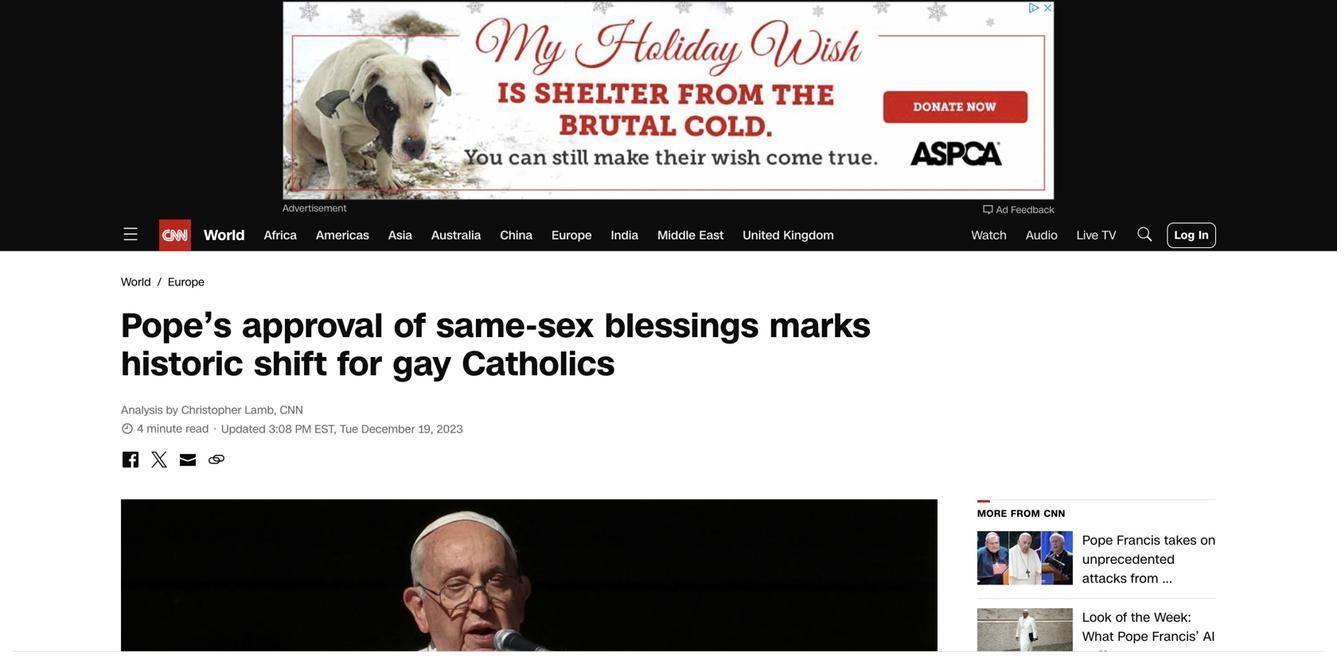 Task type: describe. For each thing, give the bounding box(es) containing it.
francis'
[[1152, 628, 1200, 646]]

pope inside look of the week: what pope francis' ai puffer coat says ...
[[1118, 628, 1149, 646]]

americas
[[316, 227, 369, 244]]

0 vertical spatial europe link
[[552, 220, 592, 252]]

pope francis takes on unprecedented attacks from ... link
[[1083, 532, 1216, 589]]

est,
[[315, 422, 337, 437]]

1 vertical spatial cnn
[[1044, 507, 1066, 521]]

china link
[[500, 220, 533, 252]]

1 horizontal spatial europe
[[552, 227, 592, 244]]

... inside pope francis takes on unprecedented attacks from ...
[[1162, 570, 1173, 588]]

more
[[978, 507, 1008, 521]]

look of the week: what pope francis' ai puffer coat says ... link
[[1083, 609, 1216, 653]]

ad
[[996, 203, 1008, 217]]

2023
[[437, 422, 463, 437]]

3:08
[[269, 422, 292, 437]]

approval
[[242, 303, 383, 350]]

december
[[361, 422, 415, 437]]

tue
[[340, 422, 358, 437]]

shift
[[254, 341, 327, 388]]

lamb,
[[245, 403, 277, 418]]

gay
[[393, 341, 451, 388]]

analysis by christopher lamb, cnn
[[121, 403, 303, 418]]

middle
[[658, 227, 696, 244]]

updated
[[221, 422, 266, 437]]

share with email image
[[178, 451, 197, 470]]

audio
[[1026, 227, 1058, 244]]

look
[[1083, 609, 1112, 627]]

advertisement region
[[283, 1, 1055, 200]]

read
[[186, 422, 209, 437]]

blessings
[[605, 303, 759, 350]]

share with facebook image
[[121, 451, 140, 470]]

kingdom
[[784, 227, 834, 244]]

1 vertical spatial world link
[[121, 275, 151, 290]]

live tv link
[[1077, 227, 1117, 244]]

pope's
[[121, 303, 232, 350]]

open menu icon image
[[121, 225, 140, 244]]

4
[[137, 422, 144, 437]]

/
[[157, 275, 162, 290]]

china
[[500, 227, 533, 244]]

look of the week: what pope francis' ai puffer coat says ...
[[1083, 609, 1215, 653]]

americas link
[[316, 220, 369, 252]]

1 vertical spatial europe link
[[168, 275, 205, 290]]

week:
[[1154, 609, 1192, 627]]

of inside pope's approval of same-sex blessings marks historic shift for gay catholics
[[394, 303, 426, 350]]

tv
[[1102, 227, 1117, 244]]

minute
[[147, 422, 182, 437]]

same-
[[436, 303, 538, 350]]

from
[[1131, 570, 1159, 588]]

search icon image
[[1136, 225, 1155, 244]]

united
[[743, 227, 780, 244]]

on
[[1201, 532, 1216, 550]]

east
[[699, 227, 724, 244]]

pm
[[295, 422, 311, 437]]

sex
[[538, 303, 594, 350]]

watch link
[[972, 227, 1007, 244]]

historic
[[121, 341, 243, 388]]

india link
[[611, 220, 639, 252]]



Task type: locate. For each thing, give the bounding box(es) containing it.
pope francis takes on unprecedented attacks from ...
[[1083, 532, 1216, 588]]

pope
[[1083, 532, 1113, 550], [1118, 628, 1149, 646]]

1 horizontal spatial ...
[[1183, 648, 1193, 653]]

0 vertical spatial of
[[394, 303, 426, 350]]

1 horizontal spatial europe link
[[552, 220, 592, 252]]

pope up coat
[[1118, 628, 1149, 646]]

1 vertical spatial europe
[[168, 275, 205, 290]]

live tv
[[1077, 227, 1117, 244]]

... inside look of the week: what pope francis' ai puffer coat says ...
[[1183, 648, 1193, 653]]

catholics
[[462, 341, 615, 388]]

asia link
[[388, 220, 412, 252]]

1 horizontal spatial world
[[204, 226, 245, 246]]

world left /
[[121, 275, 151, 290]]

middle east link
[[658, 220, 724, 252]]

4 minute read
[[134, 422, 212, 437]]

australia
[[431, 227, 481, 244]]

unprecedented
[[1083, 551, 1175, 569]]

africa
[[264, 227, 297, 244]]

log in
[[1175, 228, 1209, 243]]

... right from
[[1162, 570, 1173, 588]]

analysis
[[121, 403, 163, 418]]

watch
[[972, 227, 1007, 244]]

audio link
[[1026, 227, 1058, 244]]

africa link
[[264, 220, 297, 252]]

pope up unprecedented
[[1083, 532, 1113, 550]]

0 vertical spatial cnn
[[280, 403, 303, 418]]

1 vertical spatial pope
[[1118, 628, 1149, 646]]

0 horizontal spatial europe
[[168, 275, 205, 290]]

0 vertical spatial ...
[[1162, 570, 1173, 588]]

ad feedback
[[996, 203, 1055, 217]]

world for world / europe
[[121, 275, 151, 290]]

1 vertical spatial ...
[[1183, 648, 1193, 653]]

...
[[1162, 570, 1173, 588], [1183, 648, 1193, 653]]

world link
[[191, 220, 245, 252], [121, 275, 151, 290]]

cnn up 3:08 at the left bottom of page
[[280, 403, 303, 418]]

1 vertical spatial world
[[121, 275, 151, 290]]

attacks
[[1083, 570, 1127, 588]]

more from cnn
[[978, 507, 1066, 521]]

from
[[1011, 507, 1041, 521]]

in
[[1199, 228, 1209, 243]]

world link left africa
[[191, 220, 245, 252]]

of
[[394, 303, 426, 350], [1116, 609, 1127, 627]]

pope inside pope francis takes on unprecedented attacks from ...
[[1083, 532, 1113, 550]]

log in link
[[1168, 223, 1216, 248]]

pope's approval of same-sex blessings marks historic shift for gay catholics
[[121, 303, 871, 388]]

united kingdom
[[743, 227, 834, 244]]

of inside look of the week: what pope francis' ai puffer coat says ...
[[1116, 609, 1127, 627]]

copy link to clipboard image
[[207, 451, 226, 470]]

share with x image
[[150, 451, 169, 470]]

world
[[204, 226, 245, 246], [121, 275, 151, 290]]

ai
[[1203, 628, 1215, 646]]

of left 'the'
[[1116, 609, 1127, 627]]

0 vertical spatial world
[[204, 226, 245, 246]]

0 horizontal spatial world link
[[121, 275, 151, 290]]

europe right /
[[168, 275, 205, 290]]

feedback
[[1011, 203, 1055, 217]]

video player region
[[121, 500, 938, 653]]

0 horizontal spatial europe link
[[168, 275, 205, 290]]

francis
[[1117, 532, 1161, 550]]

1 horizontal spatial world link
[[191, 220, 245, 252]]

world link left /
[[121, 275, 151, 290]]

world left africa
[[204, 226, 245, 246]]

europe left india
[[552, 227, 592, 244]]

0 horizontal spatial cnn
[[280, 403, 303, 418]]

europe link
[[552, 220, 592, 252], [168, 275, 205, 290]]

united kingdom link
[[743, 220, 834, 252]]

cnn right 'from' at the right of page
[[1044, 507, 1066, 521]]

0 horizontal spatial pope
[[1083, 532, 1113, 550]]

takes
[[1164, 532, 1197, 550]]

of right for
[[394, 303, 426, 350]]

0 horizontal spatial ...
[[1162, 570, 1173, 588]]

... down francis'
[[1183, 648, 1193, 653]]

world / europe
[[121, 275, 205, 290]]

what
[[1083, 628, 1114, 646]]

the
[[1131, 609, 1151, 627]]

europe
[[552, 227, 592, 244], [168, 275, 205, 290]]

19,
[[418, 422, 433, 437]]

1 horizontal spatial cnn
[[1044, 507, 1066, 521]]

for
[[338, 341, 382, 388]]

coat
[[1122, 648, 1149, 653]]

0 vertical spatial world link
[[191, 220, 245, 252]]

australia link
[[431, 220, 481, 252]]

marks
[[769, 303, 871, 350]]

0 vertical spatial europe
[[552, 227, 592, 244]]

1 horizontal spatial pope
[[1118, 628, 1149, 646]]

india
[[611, 227, 639, 244]]

live
[[1077, 227, 1099, 244]]

europe link right /
[[168, 275, 205, 290]]

0 horizontal spatial world
[[121, 275, 151, 290]]

by
[[166, 403, 178, 418]]

christopher
[[181, 403, 242, 418]]

middle east
[[658, 227, 724, 244]]

world for world
[[204, 226, 245, 246]]

0 horizontal spatial of
[[394, 303, 426, 350]]

updated         3:08 pm est, tue december 19, 2023
[[221, 422, 463, 437]]

cnn
[[280, 403, 303, 418], [1044, 507, 1066, 521]]

log
[[1175, 228, 1195, 243]]

asia
[[388, 227, 412, 244]]

says
[[1153, 648, 1179, 653]]

0 vertical spatial pope
[[1083, 532, 1113, 550]]

puffer
[[1083, 648, 1118, 653]]

1 vertical spatial of
[[1116, 609, 1127, 627]]

1 horizontal spatial of
[[1116, 609, 1127, 627]]

europe link left india
[[552, 220, 592, 252]]



Task type: vqa. For each thing, say whether or not it's contained in the screenshot.
World's World
yes



